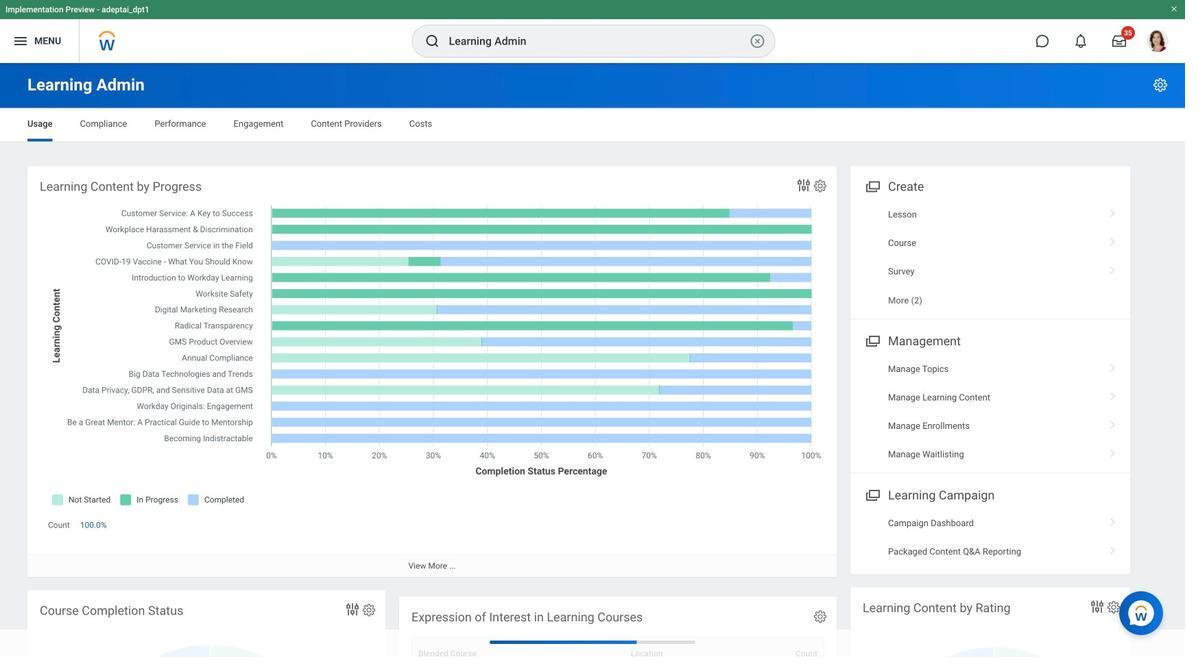 Task type: describe. For each thing, give the bounding box(es) containing it.
profile logan mcneil image
[[1147, 30, 1169, 55]]

configure this page image
[[1153, 77, 1169, 93]]

notifications large image
[[1074, 34, 1088, 48]]

list for menu group image
[[851, 201, 1131, 315]]

configure course completion status image
[[362, 603, 377, 619]]

4 chevron right image from the top
[[1105, 445, 1122, 459]]

inbox large image
[[1113, 34, 1127, 48]]

course completion status element
[[27, 591, 386, 658]]

configure and view chart data image for configure learning content by rating icon
[[1090, 599, 1106, 616]]

3 chevron right image from the top
[[1105, 417, 1122, 430]]

justify image
[[12, 33, 29, 49]]

learning content by rating element
[[851, 588, 1131, 658]]

chevron right image for 2nd menu group icon from the bottom
[[1105, 360, 1122, 373]]

2 menu group image from the top
[[863, 486, 882, 504]]

configure and view chart data image for configure learning content by progress 'icon'
[[796, 177, 812, 194]]

menu group image
[[863, 177, 882, 195]]

list for 2nd menu group icon from the top of the page
[[851, 510, 1131, 567]]

Search Workday  search field
[[449, 26, 747, 56]]

row inside the expression of interest in learning courses element
[[412, 630, 825, 658]]

learning content by progress element
[[27, 166, 837, 578]]

expression of interest in learning courses element
[[399, 591, 837, 658]]

6 chevron right image from the top
[[1105, 542, 1122, 556]]



Task type: vqa. For each thing, say whether or not it's contained in the screenshot.
Global to the left
no



Task type: locate. For each thing, give the bounding box(es) containing it.
row
[[412, 630, 825, 658]]

search image
[[424, 33, 441, 49]]

configure and view chart data image
[[796, 177, 812, 194], [1090, 599, 1106, 616], [344, 602, 361, 619]]

0 horizontal spatial configure and view chart data image
[[344, 602, 361, 619]]

5 chevron right image from the top
[[1105, 514, 1122, 528]]

1 chevron right image from the top
[[1105, 233, 1122, 247]]

configure learning content by progress image
[[813, 179, 828, 194]]

tab list
[[14, 109, 1172, 142]]

chevron right image
[[1105, 205, 1122, 219], [1105, 262, 1122, 275], [1105, 360, 1122, 373]]

configure learning content by rating image
[[1107, 601, 1122, 616]]

main content
[[0, 63, 1186, 658]]

configure and view chart data image left configure learning content by rating icon
[[1090, 599, 1106, 616]]

menu group image
[[863, 331, 882, 350], [863, 486, 882, 504]]

2 list from the top
[[851, 356, 1131, 469]]

configure and view chart data image for configure course completion status icon
[[344, 602, 361, 619]]

1 horizontal spatial configure and view chart data image
[[796, 177, 812, 194]]

1 list from the top
[[851, 201, 1131, 315]]

list
[[851, 201, 1131, 315], [851, 356, 1131, 469], [851, 510, 1131, 567]]

2 horizontal spatial configure and view chart data image
[[1090, 599, 1106, 616]]

configure expression of interest in learning courses image
[[813, 603, 828, 619]]

1 vertical spatial chevron right image
[[1105, 262, 1122, 275]]

1 vertical spatial list
[[851, 356, 1131, 469]]

x circle image
[[750, 33, 766, 49]]

close environment banner image
[[1171, 5, 1179, 13]]

list for 2nd menu group icon from the bottom
[[851, 356, 1131, 469]]

1 chevron right image from the top
[[1105, 205, 1122, 219]]

configure and view chart data image left configure course completion status icon
[[344, 602, 361, 619]]

0 vertical spatial menu group image
[[863, 331, 882, 350]]

chevron right image
[[1105, 233, 1122, 247], [1105, 388, 1122, 402], [1105, 417, 1122, 430], [1105, 445, 1122, 459], [1105, 514, 1122, 528], [1105, 542, 1122, 556]]

2 vertical spatial list
[[851, 510, 1131, 567]]

2 chevron right image from the top
[[1105, 262, 1122, 275]]

0 vertical spatial list
[[851, 201, 1131, 315]]

banner
[[0, 0, 1186, 63]]

chevron right image for menu group image
[[1105, 205, 1122, 219]]

3 list from the top
[[851, 510, 1131, 567]]

2 chevron right image from the top
[[1105, 388, 1122, 402]]

2 vertical spatial chevron right image
[[1105, 360, 1122, 373]]

configure and view chart data image left configure learning content by progress 'icon'
[[796, 177, 812, 194]]

3 chevron right image from the top
[[1105, 360, 1122, 373]]

1 menu group image from the top
[[863, 331, 882, 350]]

1 vertical spatial menu group image
[[863, 486, 882, 504]]

0 vertical spatial chevron right image
[[1105, 205, 1122, 219]]

configure and view chart data image inside the learning content by progress element
[[796, 177, 812, 194]]



